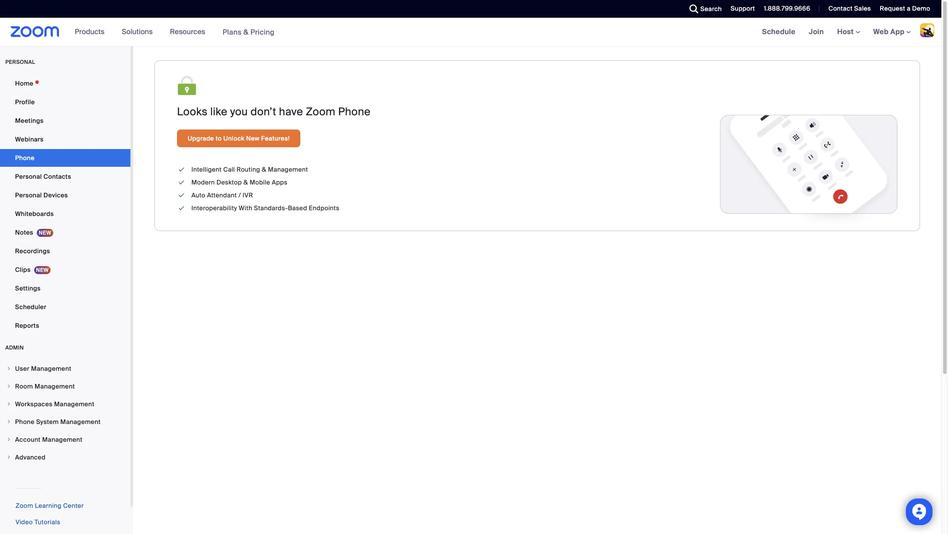 Task type: vqa. For each thing, say whether or not it's contained in the screenshot.
export
no



Task type: describe. For each thing, give the bounding box(es) containing it.
personal for personal contacts
[[15, 173, 42, 181]]

search
[[701, 5, 722, 13]]

checked image
[[177, 191, 186, 200]]

workspaces
[[15, 400, 53, 408]]

profile
[[15, 98, 35, 106]]

interoperability with standards-based endpoints
[[191, 204, 340, 212]]

whiteboards
[[15, 210, 54, 218]]

phone for phone link
[[15, 154, 35, 162]]

scheduler link
[[0, 298, 130, 316]]

support
[[731, 4, 755, 12]]

phone link
[[0, 149, 130, 167]]

reports link
[[0, 317, 130, 335]]

upgrade to unlock new features! button
[[177, 130, 300, 147]]

user
[[15, 365, 29, 373]]

web app
[[874, 27, 905, 36]]

right image for workspaces
[[6, 402, 12, 407]]

phone system management
[[15, 418, 101, 426]]

zoom learning center link
[[16, 502, 84, 510]]

video tutorials
[[16, 518, 60, 526]]

0 vertical spatial phone
[[338, 105, 371, 119]]

center
[[63, 502, 84, 510]]

banner containing products
[[0, 18, 942, 47]]

meetings navigation
[[756, 18, 942, 47]]

settings link
[[0, 280, 130, 297]]

scheduler
[[15, 303, 46, 311]]

solutions
[[122, 27, 153, 36]]

1 vertical spatial zoom
[[16, 502, 33, 510]]

meetings link
[[0, 112, 130, 130]]

reports
[[15, 322, 39, 330]]

account management
[[15, 436, 82, 444]]

/
[[239, 191, 241, 199]]

notes
[[15, 229, 33, 237]]

clips link
[[0, 261, 130, 279]]

ivr
[[243, 191, 253, 199]]

admin
[[5, 344, 24, 352]]

modern
[[191, 178, 215, 186]]

workspaces management
[[15, 400, 94, 408]]

right image inside advanced menu item
[[6, 455, 12, 460]]

video tutorials link
[[16, 518, 60, 526]]

join link
[[802, 18, 831, 46]]

intelligent
[[191, 166, 222, 174]]

management up apps
[[268, 166, 308, 174]]

right image for user management
[[6, 366, 12, 371]]

pricing
[[251, 27, 275, 37]]

web
[[874, 27, 889, 36]]

recordings link
[[0, 242, 130, 260]]

product information navigation
[[68, 18, 281, 47]]

unlock
[[223, 134, 245, 142]]

admin menu menu
[[0, 360, 130, 467]]

& inside product information navigation
[[244, 27, 249, 37]]

room
[[15, 383, 33, 391]]

host button
[[838, 27, 860, 36]]

webinars link
[[0, 130, 130, 148]]

products button
[[75, 18, 108, 46]]

intelligent call routing & management
[[191, 166, 308, 174]]

have
[[279, 105, 303, 119]]

whiteboards link
[[0, 205, 130, 223]]

endpoints
[[309, 204, 340, 212]]

personal devices
[[15, 191, 68, 199]]

routing
[[237, 166, 260, 174]]

like
[[210, 105, 227, 119]]

zoom logo image
[[11, 26, 59, 37]]

app
[[891, 27, 905, 36]]

resources button
[[170, 18, 209, 46]]

plans & pricing
[[223, 27, 275, 37]]

management for room management
[[35, 383, 75, 391]]

learning
[[35, 502, 61, 510]]

video
[[16, 518, 33, 526]]

1.888.799.9666
[[764, 4, 811, 12]]

request a demo
[[880, 4, 931, 12]]

looks like you don't have zoom phone
[[177, 105, 371, 119]]

based
[[288, 204, 307, 212]]

upgrade
[[188, 134, 214, 142]]

settings
[[15, 284, 41, 292]]

interoperability
[[191, 204, 237, 212]]

new
[[246, 134, 260, 142]]

request
[[880, 4, 906, 12]]

management for user management
[[31, 365, 71, 373]]

desktop
[[217, 178, 242, 186]]

host
[[838, 27, 856, 36]]

user management
[[15, 365, 71, 373]]

account
[[15, 436, 41, 444]]



Task type: locate. For each thing, give the bounding box(es) containing it.
2 right image from the top
[[6, 384, 12, 389]]

apps
[[272, 178, 288, 186]]

search button
[[683, 0, 724, 18]]

upgrade to unlock new features!
[[188, 134, 290, 142]]

recordings
[[15, 247, 50, 255]]

zoom
[[306, 105, 336, 119], [16, 502, 33, 510]]

right image for room management
[[6, 384, 12, 389]]

personal devices link
[[0, 186, 130, 204]]

right image left system
[[6, 419, 12, 425]]

user management menu item
[[0, 360, 130, 377]]

checked image for interoperability
[[177, 204, 186, 213]]

2 checked image from the top
[[177, 178, 186, 187]]

room management menu item
[[0, 378, 130, 395]]

management for account management
[[42, 436, 82, 444]]

right image for phone
[[6, 419, 12, 425]]

right image inside user management 'menu item'
[[6, 366, 12, 371]]

right image left account
[[6, 437, 12, 442]]

join
[[809, 27, 824, 36]]

& up 'mobile'
[[262, 166, 266, 174]]

phone inside menu item
[[15, 418, 35, 426]]

profile link
[[0, 93, 130, 111]]

checked image for intelligent
[[177, 165, 186, 174]]

2 vertical spatial checked image
[[177, 204, 186, 213]]

attendant
[[207, 191, 237, 199]]

meetings
[[15, 117, 44, 125]]

notes link
[[0, 224, 130, 241]]

advanced
[[15, 454, 46, 462]]

checked image for modern
[[177, 178, 186, 187]]

schedule link
[[756, 18, 802, 46]]

right image inside account management 'menu item'
[[6, 437, 12, 442]]

products
[[75, 27, 104, 36]]

personal menu menu
[[0, 75, 130, 336]]

personal for personal devices
[[15, 191, 42, 199]]

1 vertical spatial checked image
[[177, 178, 186, 187]]

management up account management 'menu item'
[[60, 418, 101, 426]]

personal contacts
[[15, 173, 71, 181]]

don't
[[251, 105, 276, 119]]

right image
[[6, 402, 12, 407], [6, 419, 12, 425], [6, 437, 12, 442], [6, 455, 12, 460]]

management up workspaces management
[[35, 383, 75, 391]]

1 right image from the top
[[6, 402, 12, 407]]

2 vertical spatial phone
[[15, 418, 35, 426]]

phone system management menu item
[[0, 414, 130, 431]]

checked image
[[177, 165, 186, 174], [177, 178, 186, 187], [177, 204, 186, 213]]

2 personal from the top
[[15, 191, 42, 199]]

demo
[[913, 4, 931, 12]]

1 right image from the top
[[6, 366, 12, 371]]

personal
[[15, 173, 42, 181], [15, 191, 42, 199]]

1 checked image from the top
[[177, 165, 186, 174]]

contact
[[829, 4, 853, 12]]

webinars
[[15, 135, 44, 143]]

0 vertical spatial personal
[[15, 173, 42, 181]]

management for workspaces management
[[54, 400, 94, 408]]

zoom right have
[[306, 105, 336, 119]]

contacts
[[44, 173, 71, 181]]

right image left workspaces
[[6, 402, 12, 407]]

personal contacts link
[[0, 168, 130, 186]]

standards-
[[254, 204, 288, 212]]

right image left the room
[[6, 384, 12, 389]]

1 vertical spatial &
[[262, 166, 266, 174]]

right image
[[6, 366, 12, 371], [6, 384, 12, 389]]

features!
[[261, 134, 290, 142]]

management inside menu item
[[54, 400, 94, 408]]

management down the room management menu item
[[54, 400, 94, 408]]

plans
[[223, 27, 242, 37]]

clips
[[15, 266, 31, 274]]

zoom up video
[[16, 502, 33, 510]]

auto
[[191, 191, 205, 199]]

with
[[239, 204, 252, 212]]

checked image down checked icon
[[177, 204, 186, 213]]

management up advanced menu item
[[42, 436, 82, 444]]

schedule
[[762, 27, 796, 36]]

management up room management
[[31, 365, 71, 373]]

0 vertical spatial right image
[[6, 366, 12, 371]]

home
[[15, 79, 33, 87]]

devices
[[44, 191, 68, 199]]

zoom learning center
[[16, 502, 84, 510]]

& up ivr
[[244, 178, 248, 186]]

right image left user
[[6, 366, 12, 371]]

banner
[[0, 18, 942, 47]]

request a demo link
[[874, 0, 942, 18], [880, 4, 931, 12]]

management
[[268, 166, 308, 174], [31, 365, 71, 373], [35, 383, 75, 391], [54, 400, 94, 408], [60, 418, 101, 426], [42, 436, 82, 444]]

system
[[36, 418, 59, 426]]

1 personal from the top
[[15, 173, 42, 181]]

personal up whiteboards
[[15, 191, 42, 199]]

advanced menu item
[[0, 449, 130, 466]]

right image for account
[[6, 437, 12, 442]]

home link
[[0, 75, 130, 92]]

room management
[[15, 383, 75, 391]]

right image inside the phone system management menu item
[[6, 419, 12, 425]]

workspaces management menu item
[[0, 396, 130, 413]]

personal
[[5, 59, 35, 66]]

right image left advanced
[[6, 455, 12, 460]]

sales
[[855, 4, 871, 12]]

0 vertical spatial &
[[244, 27, 249, 37]]

2 vertical spatial &
[[244, 178, 248, 186]]

checked image up checked icon
[[177, 178, 186, 187]]

profile picture image
[[920, 23, 935, 37]]

web app button
[[874, 27, 911, 36]]

contact sales
[[829, 4, 871, 12]]

& right plans
[[244, 27, 249, 37]]

phone for phone system management
[[15, 418, 35, 426]]

phone inside personal menu menu
[[15, 154, 35, 162]]

1 vertical spatial personal
[[15, 191, 42, 199]]

personal up personal devices
[[15, 173, 42, 181]]

0 horizontal spatial zoom
[[16, 502, 33, 510]]

2 right image from the top
[[6, 419, 12, 425]]

a
[[907, 4, 911, 12]]

0 vertical spatial zoom
[[306, 105, 336, 119]]

you
[[230, 105, 248, 119]]

auto attendant / ivr
[[191, 191, 253, 199]]

tutorials
[[35, 518, 60, 526]]

4 right image from the top
[[6, 455, 12, 460]]

checked image left intelligent
[[177, 165, 186, 174]]

account management menu item
[[0, 431, 130, 448]]

1.888.799.9666 button
[[758, 0, 813, 18], [764, 4, 811, 12]]

modern desktop & mobile apps
[[191, 178, 288, 186]]

solutions button
[[122, 18, 157, 46]]

&
[[244, 27, 249, 37], [262, 166, 266, 174], [244, 178, 248, 186]]

1 horizontal spatial zoom
[[306, 105, 336, 119]]

mobile
[[250, 178, 270, 186]]

0 vertical spatial checked image
[[177, 165, 186, 174]]

right image inside workspaces management menu item
[[6, 402, 12, 407]]

call
[[223, 166, 235, 174]]

right image inside the room management menu item
[[6, 384, 12, 389]]

3 right image from the top
[[6, 437, 12, 442]]

3 checked image from the top
[[177, 204, 186, 213]]

to
[[216, 134, 222, 142]]

1 vertical spatial right image
[[6, 384, 12, 389]]

resources
[[170, 27, 205, 36]]

1 vertical spatial phone
[[15, 154, 35, 162]]



